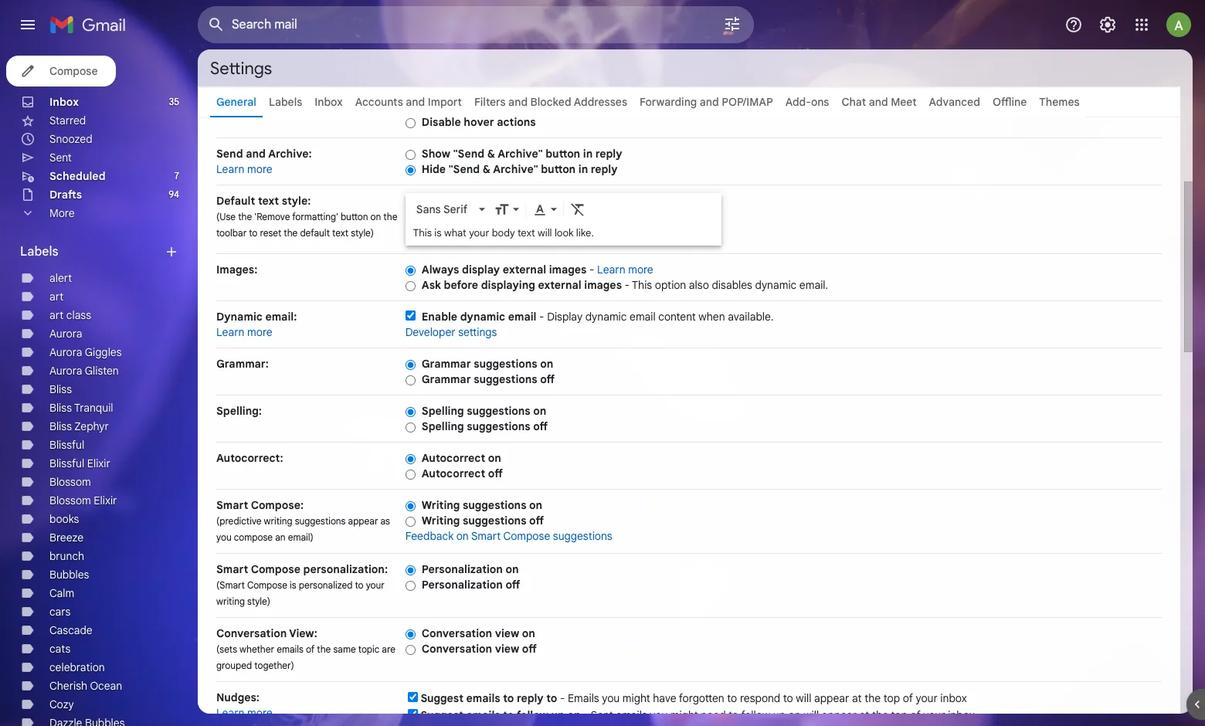 Task type: locate. For each thing, give the bounding box(es) containing it.
scheduled
[[49, 169, 106, 183]]

the
[[238, 211, 252, 222], [383, 211, 397, 222], [284, 227, 298, 239], [317, 644, 331, 655], [865, 691, 881, 705], [872, 708, 888, 722]]

2 view from the top
[[495, 642, 519, 656]]

before
[[444, 278, 478, 292]]

1 aurora from the top
[[49, 327, 82, 341]]

available.
[[728, 310, 774, 324]]

0 horizontal spatial email
[[508, 310, 537, 324]]

will
[[538, 226, 552, 239], [796, 691, 811, 705], [804, 708, 819, 722]]

cherish
[[49, 679, 87, 693]]

option
[[655, 278, 686, 292]]

hide "send & archive" button in reply
[[422, 162, 618, 176]]

1 horizontal spatial labels
[[269, 95, 302, 109]]

1 vertical spatial button
[[541, 162, 576, 176]]

off for writing suggestions on
[[529, 514, 544, 528]]

0 vertical spatial you
[[216, 532, 232, 543]]

learn more link down send
[[216, 162, 272, 176]]

1 grammar from the top
[[422, 357, 471, 371]]

None search field
[[198, 6, 754, 43]]

more down nudges: on the bottom
[[247, 706, 272, 720]]

view
[[495, 627, 519, 640], [495, 642, 519, 656]]

0 vertical spatial of
[[306, 644, 315, 655]]

1 horizontal spatial is
[[434, 226, 442, 239]]

0 horizontal spatial might
[[623, 691, 650, 705]]

grammar down developer settings link
[[422, 357, 471, 371]]

display
[[462, 263, 500, 277]]

text
[[258, 194, 279, 208], [518, 226, 535, 239], [332, 227, 348, 239]]

learn down send
[[216, 162, 245, 176]]

you
[[216, 532, 232, 543], [602, 691, 620, 705], [650, 708, 668, 722]]

send and archive: learn more
[[216, 147, 312, 176]]

1 spelling from the top
[[422, 404, 464, 418]]

0 vertical spatial appear
[[348, 515, 378, 527]]

0 vertical spatial in
[[583, 147, 593, 161]]

this down sans
[[413, 226, 432, 239]]

personalization
[[422, 562, 503, 576], [422, 578, 503, 592]]

0 horizontal spatial follow
[[517, 708, 548, 722]]

2 horizontal spatial you
[[650, 708, 668, 722]]

reply for show "send & archive" button in reply
[[596, 147, 622, 161]]

you down have
[[650, 708, 668, 722]]

dynamic left email.
[[755, 278, 797, 292]]

art down the art 'link'
[[49, 308, 64, 322]]

suggestions for writing suggestions off
[[463, 514, 526, 528]]

button for hide "send & archive" button in reply
[[541, 162, 576, 176]]

button up hide "send & archive" button in reply
[[546, 147, 580, 161]]

2 autocorrect from the top
[[422, 467, 485, 481]]

1 vertical spatial labels
[[20, 244, 58, 260]]

blossom for blossom elixir
[[49, 494, 91, 508]]

conversation view off
[[422, 642, 537, 656]]

conversation up conversation view off
[[422, 627, 492, 640]]

1 vertical spatial personalization
[[422, 578, 503, 592]]

autocorrect up autocorrect off
[[422, 451, 485, 465]]

smart for smart compose:
[[216, 498, 248, 512]]

1 personalization from the top
[[422, 562, 503, 576]]

personalization down personalization on
[[422, 578, 503, 592]]

2 vertical spatial bliss
[[49, 419, 72, 433]]

button down show "send & archive" button in reply
[[541, 162, 576, 176]]

of
[[306, 644, 315, 655], [903, 691, 913, 705], [910, 708, 921, 722]]

"send right show
[[453, 147, 485, 161]]

style) right default
[[351, 227, 374, 239]]

blissful down bliss zephyr link
[[49, 438, 84, 452]]

labels right general
[[269, 95, 302, 109]]

view for off
[[495, 642, 519, 656]]

1 vertical spatial art
[[49, 308, 64, 322]]

1 vertical spatial writing
[[422, 514, 460, 528]]

reply up formatting options toolbar
[[591, 162, 618, 176]]

0 vertical spatial suggest
[[421, 691, 463, 705]]

and for pop/imap
[[700, 95, 719, 109]]

'remove
[[254, 211, 290, 222]]

0 vertical spatial view
[[495, 627, 519, 640]]

grammar for grammar suggestions off
[[422, 372, 471, 386]]

0 vertical spatial writing
[[264, 515, 292, 527]]

archive" down show "send & archive" button in reply
[[493, 162, 538, 176]]

might down suggest emails to reply to - emails you might have forgotten to respond to will appear at the top of your inbox
[[670, 708, 698, 722]]

2 vertical spatial button
[[341, 211, 368, 222]]

text right body
[[518, 226, 535, 239]]

1 horizontal spatial writing
[[264, 515, 292, 527]]

1 vertical spatial "send
[[449, 162, 480, 176]]

bliss up blissful link
[[49, 419, 72, 433]]

view down conversation view on
[[495, 642, 519, 656]]

elixir down blissful elixir
[[94, 494, 117, 508]]

archive" for show
[[498, 147, 543, 161]]

aurora link
[[49, 327, 82, 341]]

learn more link for dynamic email:
[[216, 325, 272, 339]]

email down displaying in the left of the page
[[508, 310, 537, 324]]

0 horizontal spatial style)
[[247, 596, 270, 607]]

0 vertical spatial labels
[[269, 95, 302, 109]]

2 art from the top
[[49, 308, 64, 322]]

0 vertical spatial bliss
[[49, 382, 72, 396]]

1 horizontal spatial this
[[632, 278, 652, 292]]

- left display
[[539, 310, 544, 324]]

follow
[[517, 708, 548, 722], [741, 708, 770, 722]]

bliss down the bliss link
[[49, 401, 72, 415]]

2 personalization from the top
[[422, 578, 503, 592]]

in up remove formatting ‪(⌘\)‬ 'icon' on the top of page
[[578, 162, 588, 176]]

aurora for aurora giggles
[[49, 345, 82, 359]]

1 suggest from the top
[[421, 691, 463, 705]]

Disable hover actions radio
[[405, 117, 415, 129]]

and for import
[[406, 95, 425, 109]]

0 vertical spatial autocorrect
[[422, 451, 485, 465]]

1 horizontal spatial might
[[670, 708, 698, 722]]

show
[[422, 147, 450, 161]]

1 vertical spatial blissful
[[49, 457, 84, 470]]

like.
[[576, 226, 594, 239]]

0 horizontal spatial up
[[551, 708, 565, 722]]

1 vertical spatial you
[[602, 691, 620, 705]]

Spelling suggestions on radio
[[405, 406, 415, 418]]

smart compose: (predictive writing suggestions appear as you compose an email)
[[216, 498, 390, 543]]

might left have
[[623, 691, 650, 705]]

might
[[623, 691, 650, 705], [670, 708, 698, 722]]

pop/imap
[[722, 95, 773, 109]]

starred
[[49, 114, 86, 127]]

an
[[275, 532, 286, 543]]

- inside enable dynamic email - display dynamic email content when available. developer settings
[[539, 310, 544, 324]]

0 vertical spatial aurora
[[49, 327, 82, 341]]

more down 'dynamic' on the left top of page
[[247, 325, 272, 339]]

0 vertical spatial style)
[[351, 227, 374, 239]]

formatting options toolbar
[[410, 195, 717, 224]]

0 horizontal spatial writing
[[216, 596, 245, 607]]

1 inbox from the left
[[49, 95, 79, 109]]

reply for hide "send & archive" button in reply
[[591, 162, 618, 176]]

1 vertical spatial of
[[903, 691, 913, 705]]

more inside send and archive: learn more
[[247, 162, 272, 176]]

dynamic email: learn more
[[216, 310, 297, 339]]

conversation down conversation view on
[[422, 642, 492, 656]]

together)
[[254, 660, 294, 671]]

1 vertical spatial aurora
[[49, 345, 82, 359]]

developer settings link
[[405, 325, 497, 339]]

2 blossom from the top
[[49, 494, 91, 508]]

chat and meet
[[842, 95, 917, 109]]

writing inside smart compose personalization: (smart compose is personalized to your writing style)
[[216, 596, 245, 607]]

bliss up bliss tranquil link at the bottom left of the page
[[49, 382, 72, 396]]

more down "archive:"
[[247, 162, 272, 176]]

smart
[[216, 498, 248, 512], [471, 529, 501, 543], [216, 562, 248, 576]]

drafts
[[49, 188, 82, 202]]

1 vertical spatial spelling
[[422, 419, 464, 433]]

1 horizontal spatial sent
[[591, 708, 613, 722]]

0 vertical spatial sent
[[49, 151, 72, 165]]

1 vertical spatial this
[[632, 278, 652, 292]]

labels up alert link
[[20, 244, 58, 260]]

dynamic down ask before displaying external images - this option also disables dynamic email.
[[585, 310, 627, 324]]

2 bliss from the top
[[49, 401, 72, 415]]

Always display external images radio
[[405, 265, 415, 276]]

off for conversation view on
[[522, 642, 537, 656]]

and for archive:
[[246, 147, 266, 161]]

conversation for conversation view on
[[422, 627, 492, 640]]

conversation view on
[[422, 627, 535, 640]]

labels for the "labels" heading
[[20, 244, 58, 260]]

1 horizontal spatial email
[[630, 310, 656, 324]]

the inside conversation view: (sets whether emails of the same topic are grouped together)
[[317, 644, 331, 655]]

spelling right spelling suggestions off "option"
[[422, 419, 464, 433]]

inbox link right labels link
[[315, 95, 343, 109]]

button
[[546, 147, 580, 161], [541, 162, 576, 176], [341, 211, 368, 222]]

2 vertical spatial you
[[650, 708, 668, 722]]

3 bliss from the top
[[49, 419, 72, 433]]

email
[[508, 310, 537, 324], [630, 310, 656, 324]]

0 vertical spatial reply
[[596, 147, 622, 161]]

autocorrect down autocorrect on
[[422, 467, 485, 481]]

also
[[689, 278, 709, 292]]

autocorrect off
[[422, 467, 503, 481]]

2 inbox from the left
[[315, 95, 343, 109]]

1 vertical spatial suggest
[[421, 708, 463, 722]]

smart up (predictive
[[216, 498, 248, 512]]

0 vertical spatial blossom
[[49, 475, 91, 489]]

"send for show
[[453, 147, 485, 161]]

1 vertical spatial view
[[495, 642, 519, 656]]

Autocorrect on radio
[[405, 453, 415, 465]]

more
[[247, 162, 272, 176], [628, 263, 653, 277], [247, 325, 272, 339], [247, 706, 272, 720]]

0 vertical spatial top
[[884, 691, 900, 705]]

0 vertical spatial this
[[413, 226, 432, 239]]

up
[[551, 708, 565, 722], [773, 708, 786, 722]]

blissful down blissful link
[[49, 457, 84, 470]]

personalization up personalization off
[[422, 562, 503, 576]]

suggestions for spelling suggestions on
[[467, 404, 530, 418]]

inbox up starred link
[[49, 95, 79, 109]]

1 view from the top
[[495, 627, 519, 640]]

smart up (smart
[[216, 562, 248, 576]]

off down conversation view on
[[522, 642, 537, 656]]

0 vertical spatial art
[[49, 290, 64, 304]]

2 suggest from the top
[[421, 708, 463, 722]]

images
[[549, 263, 587, 277], [584, 278, 622, 292]]

spelling right spelling suggestions on radio
[[422, 404, 464, 418]]

off up writing suggestions on
[[488, 467, 503, 481]]

learn down nudges: on the bottom
[[216, 706, 245, 720]]

inbox inside labels navigation
[[49, 95, 79, 109]]

blocked
[[530, 95, 571, 109]]

offline
[[993, 95, 1027, 109]]

images:
[[216, 263, 257, 277]]

& up hide "send & archive" button in reply
[[487, 147, 495, 161]]

"send right hide
[[449, 162, 480, 176]]

and right send
[[246, 147, 266, 161]]

2 writing from the top
[[422, 514, 460, 528]]

blossom down blissful elixir
[[49, 475, 91, 489]]

you for might
[[602, 691, 620, 705]]

0 vertical spatial "send
[[453, 147, 485, 161]]

view:
[[289, 627, 317, 640]]

aurora up the bliss link
[[49, 364, 82, 378]]

conversation view: (sets whether emails of the same topic are grouped together)
[[216, 627, 395, 671]]

is left what on the left of page
[[434, 226, 442, 239]]

enable
[[422, 310, 457, 324]]

style) inside smart compose personalization: (smart compose is personalized to your writing style)
[[247, 596, 270, 607]]

in
[[583, 147, 593, 161], [578, 162, 588, 176]]

1 vertical spatial elixir
[[94, 494, 117, 508]]

what
[[444, 226, 466, 239]]

1 art from the top
[[49, 290, 64, 304]]

Personalization off radio
[[405, 580, 415, 592]]

inbox link up starred link
[[49, 95, 79, 109]]

suggestions for spelling suggestions off
[[467, 419, 530, 433]]

images down look
[[549, 263, 587, 277]]

learn more link down nudges: on the bottom
[[216, 706, 272, 720]]

1 blossom from the top
[[49, 475, 91, 489]]

grammar right grammar suggestions off radio
[[422, 372, 471, 386]]

& for hide
[[483, 162, 491, 176]]

external down always display external images - learn more
[[538, 278, 581, 292]]

spelling for spelling suggestions on
[[422, 404, 464, 418]]

tranquil
[[74, 401, 113, 415]]

elixir up blossom "link"
[[87, 457, 110, 470]]

and up 'actions' at the left top
[[508, 95, 528, 109]]

you right the emails at the bottom left of the page
[[602, 691, 620, 705]]

sent down the emails at the bottom left of the page
[[591, 708, 613, 722]]

1 blissful from the top
[[49, 438, 84, 452]]

suggestions for writing suggestions on
[[463, 498, 526, 512]]

1 horizontal spatial inbox
[[315, 95, 343, 109]]

personalization for personalization off
[[422, 578, 503, 592]]

and up disable hover actions option
[[406, 95, 425, 109]]

0 horizontal spatial this
[[413, 226, 432, 239]]

learn inside send and archive: learn more
[[216, 162, 245, 176]]

and right the chat
[[869, 95, 888, 109]]

settings
[[458, 325, 497, 339]]

1 bliss from the top
[[49, 382, 72, 396]]

bliss zephyr link
[[49, 419, 109, 433]]

search mail image
[[202, 11, 230, 39]]

sans serif option
[[413, 202, 476, 217]]

button right the formatting'
[[341, 211, 368, 222]]

1 horizontal spatial dynamic
[[585, 310, 627, 324]]

Personalization on radio
[[405, 565, 415, 576]]

blossom down blossom "link"
[[49, 494, 91, 508]]

1 vertical spatial is
[[290, 579, 296, 591]]

sent down 'snoozed'
[[49, 151, 72, 165]]

suggest
[[421, 691, 463, 705], [421, 708, 463, 722]]

style) up 'whether' at the left bottom of the page
[[247, 596, 270, 607]]

more inside dynamic email: learn more
[[247, 325, 272, 339]]

suggestions for grammar suggestions on
[[474, 357, 537, 371]]

1 vertical spatial blossom
[[49, 494, 91, 508]]

1 follow from the left
[[517, 708, 548, 722]]

off down grammar suggestions on
[[540, 372, 555, 386]]

1 vertical spatial style)
[[247, 596, 270, 607]]

smart down writing suggestions off
[[471, 529, 501, 543]]

in down addresses
[[583, 147, 593, 161]]

1 email from the left
[[508, 310, 537, 324]]

- left the emails at the bottom left of the page
[[560, 691, 565, 705]]

bliss tranquil
[[49, 401, 113, 415]]

inbox right labels link
[[315, 95, 343, 109]]

blossom
[[49, 475, 91, 489], [49, 494, 91, 508]]

None checkbox
[[408, 692, 418, 702]]

1 writing from the top
[[422, 498, 460, 512]]

1 vertical spatial &
[[483, 162, 491, 176]]

art class link
[[49, 308, 91, 322]]

1 vertical spatial archive"
[[493, 162, 538, 176]]

aurora for aurora glisten
[[49, 364, 82, 378]]

external up displaying in the left of the page
[[503, 263, 546, 277]]

1 up from the left
[[551, 708, 565, 722]]

conversation inside conversation view: (sets whether emails of the same topic are grouped together)
[[216, 627, 287, 640]]

view up conversation view off
[[495, 627, 519, 640]]

0 horizontal spatial labels
[[20, 244, 58, 260]]

hide
[[422, 162, 446, 176]]

0 horizontal spatial you
[[216, 532, 232, 543]]

0 vertical spatial at
[[852, 691, 862, 705]]

None checkbox
[[405, 311, 415, 321], [408, 709, 418, 719], [405, 311, 415, 321], [408, 709, 418, 719]]

email left content
[[630, 310, 656, 324]]

0 vertical spatial &
[[487, 147, 495, 161]]

archive" up hide "send & archive" button in reply
[[498, 147, 543, 161]]

dynamic
[[755, 278, 797, 292], [460, 310, 505, 324], [585, 310, 627, 324]]

art down alert link
[[49, 290, 64, 304]]

0 horizontal spatial inbox link
[[49, 95, 79, 109]]

you inside the smart compose: (predictive writing suggestions appear as you compose an email)
[[216, 532, 232, 543]]

2 aurora from the top
[[49, 345, 82, 359]]

0 vertical spatial smart
[[216, 498, 248, 512]]

compose:
[[251, 498, 304, 512]]

0 vertical spatial archive"
[[498, 147, 543, 161]]

compose
[[49, 64, 98, 78], [503, 529, 550, 543], [251, 562, 300, 576], [247, 579, 287, 591]]

0 vertical spatial might
[[623, 691, 650, 705]]

you down (predictive
[[216, 532, 232, 543]]

2 vertical spatial smart
[[216, 562, 248, 576]]

whether
[[240, 644, 274, 655]]

this left option
[[632, 278, 652, 292]]

2 up from the left
[[773, 708, 786, 722]]

disable hover actions
[[422, 115, 536, 129]]

0 horizontal spatial is
[[290, 579, 296, 591]]

inbox
[[49, 95, 79, 109], [315, 95, 343, 109]]

- up ask before displaying external images - this option also disables dynamic email.
[[589, 263, 594, 277]]

reply down addresses
[[596, 147, 622, 161]]

writing down (smart
[[216, 596, 245, 607]]

conversation up 'whether' at the left bottom of the page
[[216, 627, 287, 640]]

2 blissful from the top
[[49, 457, 84, 470]]

0 vertical spatial blissful
[[49, 438, 84, 452]]

and inside send and archive: learn more
[[246, 147, 266, 161]]

grammar for grammar suggestions on
[[422, 357, 471, 371]]

0 vertical spatial elixir
[[87, 457, 110, 470]]

sent link
[[49, 151, 72, 165]]

off down 'spelling suggestions on'
[[533, 419, 548, 433]]

& down show "send & archive" button in reply
[[483, 162, 491, 176]]

blossom for blossom "link"
[[49, 475, 91, 489]]

1 vertical spatial grammar
[[422, 372, 471, 386]]

smart for smart compose personalization:
[[216, 562, 248, 576]]

smart inside the smart compose: (predictive writing suggestions appear as you compose an email)
[[216, 498, 248, 512]]

labels inside navigation
[[20, 244, 58, 260]]

writing down 'compose:'
[[264, 515, 292, 527]]

writing right writing suggestions on option
[[422, 498, 460, 512]]

off up feedback on smart compose suggestions at the bottom
[[529, 514, 544, 528]]

0 vertical spatial grammar
[[422, 357, 471, 371]]

0 vertical spatial spelling
[[422, 404, 464, 418]]

suggest for suggest emails to follow up on - sent emails you might need to follow up on will appear at the top of your inbox
[[421, 708, 463, 722]]

2 vertical spatial reply
[[517, 691, 544, 705]]

compose down gmail image
[[49, 64, 98, 78]]

text up "'remove"
[[258, 194, 279, 208]]

writing for writing suggestions on
[[422, 498, 460, 512]]

1 inbox link from the left
[[49, 95, 79, 109]]

"send for hide
[[449, 162, 480, 176]]

1 vertical spatial in
[[578, 162, 588, 176]]

1 autocorrect from the top
[[422, 451, 485, 465]]

2 email from the left
[[630, 310, 656, 324]]

art for the art 'link'
[[49, 290, 64, 304]]

blissful link
[[49, 438, 84, 452]]

emails
[[568, 691, 599, 705]]

0 horizontal spatial sent
[[49, 151, 72, 165]]

images up enable dynamic email - display dynamic email content when available. developer settings
[[584, 278, 622, 292]]

1 vertical spatial autocorrect
[[422, 467, 485, 481]]

appear
[[348, 515, 378, 527], [814, 691, 849, 705], [822, 708, 857, 722]]

2 vertical spatial aurora
[[49, 364, 82, 378]]

grammar suggestions off
[[422, 372, 555, 386]]

0 vertical spatial writing
[[422, 498, 460, 512]]

in for show "send & archive" button in reply
[[583, 147, 593, 161]]

inbox for 2nd inbox link from right
[[49, 95, 79, 109]]

3 aurora from the top
[[49, 364, 82, 378]]

add-
[[786, 95, 811, 109]]

1 vertical spatial smart
[[471, 529, 501, 543]]

disable
[[422, 115, 461, 129]]

1 vertical spatial sent
[[591, 708, 613, 722]]

2 spelling from the top
[[422, 419, 464, 433]]

in for hide "send & archive" button in reply
[[578, 162, 588, 176]]

on
[[371, 211, 381, 222], [540, 357, 553, 371], [533, 404, 546, 418], [488, 451, 501, 465], [529, 498, 542, 512], [456, 529, 469, 543], [506, 562, 519, 576], [522, 627, 535, 640], [567, 708, 581, 722], [788, 708, 801, 722]]

aurora down aurora link
[[49, 345, 82, 359]]

blissful for blissful elixir
[[49, 457, 84, 470]]

smart inside smart compose personalization: (smart compose is personalized to your writing style)
[[216, 562, 248, 576]]

2 grammar from the top
[[422, 372, 471, 386]]

1 horizontal spatial style)
[[351, 227, 374, 239]]

addresses
[[574, 95, 627, 109]]

0 vertical spatial personalization
[[422, 562, 503, 576]]

(smart
[[216, 579, 245, 591]]

scheduled link
[[49, 169, 106, 183]]

celebration link
[[49, 661, 105, 674]]

1 horizontal spatial up
[[773, 708, 786, 722]]

appear inside the smart compose: (predictive writing suggestions appear as you compose an email)
[[348, 515, 378, 527]]

cozy link
[[49, 698, 74, 712]]

sent inside labels navigation
[[49, 151, 72, 165]]



Task type: vqa. For each thing, say whether or not it's contained in the screenshot.


Task type: describe. For each thing, give the bounding box(es) containing it.
serif
[[443, 203, 468, 217]]

autocorrect:
[[216, 451, 283, 465]]

spelling for spelling suggestions off
[[422, 419, 464, 433]]

more
[[49, 206, 75, 220]]

compose down an
[[251, 562, 300, 576]]

learn more link for nudges:
[[216, 706, 272, 720]]

Grammar suggestions on radio
[[405, 359, 415, 371]]

off for spelling suggestions on
[[533, 419, 548, 433]]

respond
[[740, 691, 780, 705]]

default text style: (use the 'remove formatting' button on the toolbar to reset the default text style)
[[216, 194, 397, 239]]

labels navigation
[[0, 49, 198, 726]]

suggest emails to reply to - emails you might have forgotten to respond to will appear at the top of your inbox
[[421, 691, 967, 705]]

bubbles link
[[49, 568, 89, 582]]

blissful elixir
[[49, 457, 110, 470]]

to inside "default text style: (use the 'remove formatting' button on the toolbar to reset the default text style)"
[[249, 227, 258, 239]]

drafts link
[[49, 188, 82, 202]]

sans
[[416, 203, 441, 217]]

books
[[49, 512, 79, 526]]

- left option
[[625, 278, 630, 292]]

2 vertical spatial of
[[910, 708, 921, 722]]

of inside conversation view: (sets whether emails of the same topic are grouped together)
[[306, 644, 315, 655]]

blossom elixir
[[49, 494, 117, 508]]

bubbles
[[49, 568, 89, 582]]

1 vertical spatial inbox
[[948, 708, 975, 722]]

ons
[[811, 95, 829, 109]]

always
[[422, 263, 459, 277]]

bliss link
[[49, 382, 72, 396]]

general link
[[216, 95, 256, 109]]

& for show
[[487, 147, 495, 161]]

smart compose personalization: (smart compose is personalized to your writing style)
[[216, 562, 388, 607]]

settings image
[[1099, 15, 1117, 34]]

this is what your body text will look like.
[[413, 226, 594, 239]]

giggles
[[85, 345, 122, 359]]

labels heading
[[20, 244, 164, 260]]

Spelling suggestions off radio
[[405, 422, 415, 433]]

archive" for hide
[[493, 162, 538, 176]]

snoozed link
[[49, 132, 92, 146]]

writing inside the smart compose: (predictive writing suggestions appear as you compose an email)
[[264, 515, 292, 527]]

content
[[658, 310, 696, 324]]

Grammar suggestions off radio
[[405, 375, 415, 386]]

art class
[[49, 308, 91, 322]]

Hide "Send & Archive" button in reply radio
[[405, 164, 415, 176]]

button for show "send & archive" button in reply
[[546, 147, 580, 161]]

spelling suggestions off
[[422, 419, 548, 433]]

and for meet
[[869, 95, 888, 109]]

starred link
[[49, 114, 86, 127]]

2 vertical spatial appear
[[822, 708, 857, 722]]

advanced search options image
[[717, 8, 748, 39]]

bliss for bliss zephyr
[[49, 419, 72, 433]]

emails inside conversation view: (sets whether emails of the same topic are grouped together)
[[277, 644, 303, 655]]

suggest for suggest emails to reply to - emails you might have forgotten to respond to will appear at the top of your inbox
[[421, 691, 463, 705]]

suggestions inside the smart compose: (predictive writing suggestions appear as you compose an email)
[[295, 515, 346, 527]]

bliss for the bliss link
[[49, 382, 72, 396]]

1 vertical spatial might
[[670, 708, 698, 722]]

alert link
[[49, 271, 72, 285]]

advanced
[[929, 95, 980, 109]]

(sets
[[216, 644, 237, 655]]

autocorrect for autocorrect on
[[422, 451, 485, 465]]

same
[[333, 644, 356, 655]]

send
[[216, 147, 243, 161]]

writing for writing suggestions off
[[422, 514, 460, 528]]

Search mail text field
[[232, 17, 680, 32]]

aurora giggles link
[[49, 345, 122, 359]]

compose right (smart
[[247, 579, 287, 591]]

cascade
[[49, 623, 92, 637]]

2 horizontal spatial dynamic
[[755, 278, 797, 292]]

- down the emails at the bottom left of the page
[[583, 708, 588, 722]]

conversation for conversation view: (sets whether emails of the same topic are grouped together)
[[216, 627, 287, 640]]

compose
[[234, 532, 273, 543]]

feedback on smart compose suggestions
[[405, 529, 612, 543]]

art for art class
[[49, 308, 64, 322]]

forwarding and pop/imap link
[[640, 95, 773, 109]]

email)
[[288, 532, 314, 543]]

1 vertical spatial will
[[796, 691, 811, 705]]

grammar suggestions on
[[422, 357, 553, 371]]

0 horizontal spatial text
[[258, 194, 279, 208]]

cascade link
[[49, 623, 92, 637]]

learn up ask before displaying external images - this option also disables dynamic email.
[[597, 263, 625, 277]]

glisten
[[85, 364, 119, 378]]

display
[[547, 310, 583, 324]]

add-ons
[[786, 95, 829, 109]]

autocorrect for autocorrect off
[[422, 467, 485, 481]]

0 vertical spatial inbox
[[940, 691, 967, 705]]

support image
[[1065, 15, 1083, 34]]

sans serif
[[416, 203, 468, 217]]

have
[[653, 691, 676, 705]]

view for on
[[495, 627, 519, 640]]

main menu image
[[19, 15, 37, 34]]

is inside smart compose personalization: (smart compose is personalized to your writing style)
[[290, 579, 296, 591]]

celebration
[[49, 661, 105, 674]]

1 vertical spatial at
[[860, 708, 869, 722]]

2 follow from the left
[[741, 708, 770, 722]]

snoozed
[[49, 132, 92, 146]]

learn inside dynamic email: learn more
[[216, 325, 245, 339]]

themes
[[1039, 95, 1080, 109]]

personalization:
[[303, 562, 388, 576]]

Writing suggestions off radio
[[405, 516, 415, 528]]

on inside "default text style: (use the 'remove formatting' button on the toolbar to reset the default text style)"
[[371, 211, 381, 222]]

import
[[428, 95, 462, 109]]

1 vertical spatial top
[[891, 708, 908, 722]]

offline link
[[993, 95, 1027, 109]]

0 vertical spatial images
[[549, 263, 587, 277]]

bliss tranquil link
[[49, 401, 113, 415]]

1 vertical spatial images
[[584, 278, 622, 292]]

1 horizontal spatial text
[[332, 227, 348, 239]]

chat and meet link
[[842, 95, 917, 109]]

0 vertical spatial external
[[503, 263, 546, 277]]

2 vertical spatial will
[[804, 708, 819, 722]]

0 vertical spatial is
[[434, 226, 442, 239]]

Conversation view off radio
[[405, 644, 415, 656]]

calm link
[[49, 586, 74, 600]]

0 vertical spatial will
[[538, 226, 552, 239]]

0 horizontal spatial dynamic
[[460, 310, 505, 324]]

cars
[[49, 605, 70, 619]]

cozy
[[49, 698, 74, 712]]

to inside smart compose personalization: (smart compose is personalized to your writing style)
[[355, 579, 364, 591]]

Conversation view on radio
[[405, 629, 415, 640]]

personalization for personalization on
[[422, 562, 503, 576]]

settings
[[210, 58, 272, 78]]

elixir for blissful elixir
[[87, 457, 110, 470]]

remove formatting ‪(⌘\)‬ image
[[570, 202, 585, 217]]

writing suggestions off
[[422, 514, 544, 528]]

1 vertical spatial appear
[[814, 691, 849, 705]]

accounts
[[355, 95, 403, 109]]

grammar:
[[216, 357, 269, 371]]

bliss for bliss tranquil
[[49, 401, 72, 415]]

more button
[[0, 204, 185, 222]]

compose inside button
[[49, 64, 98, 78]]

aurora for aurora link
[[49, 327, 82, 341]]

compose button
[[6, 56, 116, 87]]

elixir for blossom elixir
[[94, 494, 117, 508]]

email:
[[265, 310, 297, 324]]

forwarding
[[640, 95, 697, 109]]

style) inside "default text style: (use the 'remove formatting' button on the toolbar to reset the default text style)"
[[351, 227, 374, 239]]

are
[[382, 644, 395, 655]]

more up ask before displaying external images - this option also disables dynamic email.
[[628, 263, 653, 277]]

gmail image
[[49, 9, 134, 40]]

archive:
[[268, 147, 312, 161]]

2 horizontal spatial text
[[518, 226, 535, 239]]

show "send & archive" button in reply
[[422, 147, 622, 161]]

accounts and import
[[355, 95, 462, 109]]

advanced link
[[929, 95, 980, 109]]

learn more link for send and archive:
[[216, 162, 272, 176]]

default
[[216, 194, 255, 208]]

filters and blocked addresses
[[474, 95, 627, 109]]

blissful for blissful link
[[49, 438, 84, 452]]

compose down writing suggestions off
[[503, 529, 550, 543]]

feedback
[[405, 529, 454, 543]]

aurora giggles
[[49, 345, 122, 359]]

off for grammar suggestions on
[[540, 372, 555, 386]]

1 vertical spatial external
[[538, 278, 581, 292]]

body
[[492, 226, 515, 239]]

bliss zephyr
[[49, 419, 109, 433]]

Show "Send & Archive" button in reply radio
[[405, 149, 415, 161]]

ask
[[422, 278, 441, 292]]

alert
[[49, 271, 72, 285]]

meet
[[891, 95, 917, 109]]

Autocorrect off radio
[[405, 469, 415, 480]]

Writing suggestions on radio
[[405, 500, 415, 512]]

filters
[[474, 95, 506, 109]]

ask before displaying external images - this option also disables dynamic email.
[[422, 278, 828, 292]]

you for compose
[[216, 532, 232, 543]]

and for blocked
[[508, 95, 528, 109]]

inbox for 1st inbox link from the right
[[315, 95, 343, 109]]

need
[[701, 708, 726, 722]]

(use
[[216, 211, 236, 222]]

writing suggestions on
[[422, 498, 542, 512]]

cherish ocean link
[[49, 679, 122, 693]]

more inside nudges: learn more
[[247, 706, 272, 720]]

your inside smart compose personalization: (smart compose is personalized to your writing style)
[[366, 579, 385, 591]]

aurora glisten link
[[49, 364, 119, 378]]

learn inside nudges: learn more
[[216, 706, 245, 720]]

learn more link up ask before displaying external images - this option also disables dynamic email.
[[597, 263, 653, 277]]

2 inbox link from the left
[[315, 95, 343, 109]]

Ask before displaying external images radio
[[405, 280, 415, 292]]

labels for labels link
[[269, 95, 302, 109]]

art link
[[49, 290, 64, 304]]

when
[[699, 310, 725, 324]]

blossom elixir link
[[49, 494, 117, 508]]

suggestions for grammar suggestions off
[[474, 372, 537, 386]]

conversation for conversation view off
[[422, 642, 492, 656]]

off down personalization on
[[506, 578, 520, 592]]

button inside "default text style: (use the 'remove formatting' button on the toolbar to reset the default text style)"
[[341, 211, 368, 222]]



